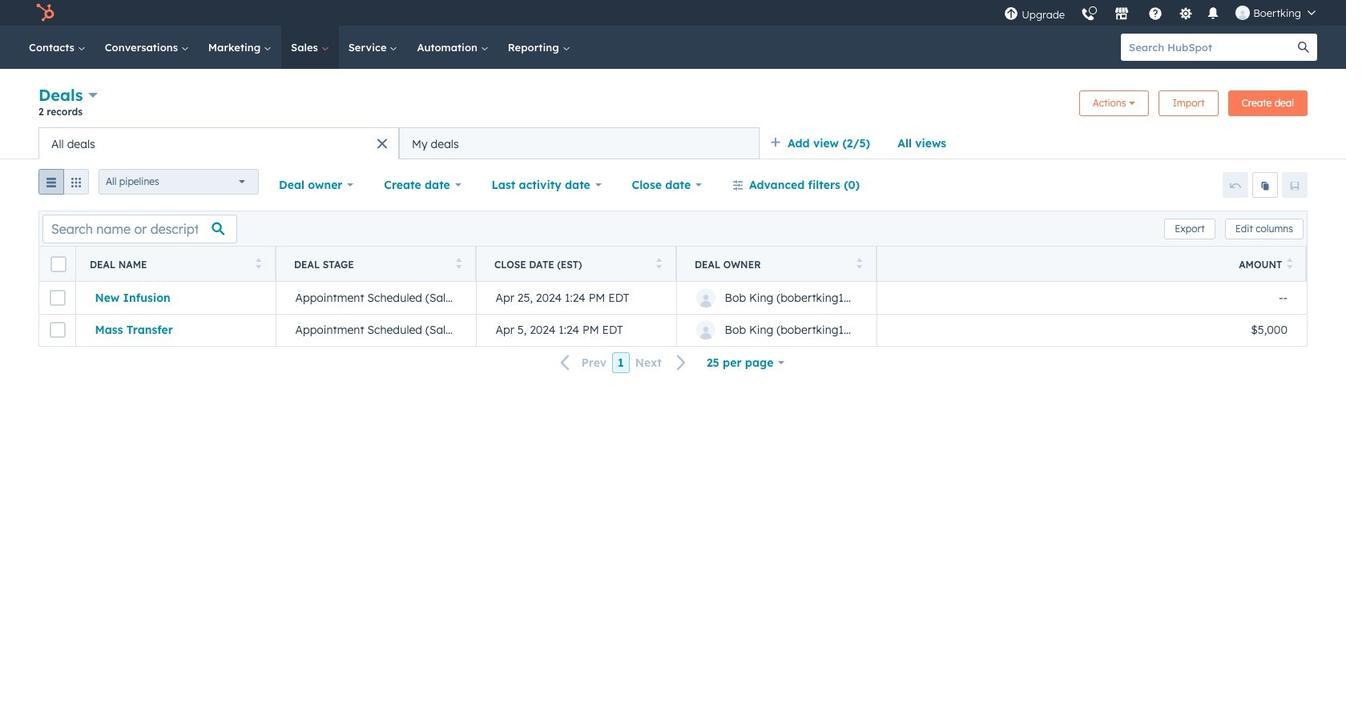 Task type: describe. For each thing, give the bounding box(es) containing it.
Search HubSpot search field
[[1121, 34, 1290, 61]]

4 press to sort. element from the left
[[856, 258, 862, 271]]

5 press to sort. element from the left
[[1287, 258, 1293, 271]]

3 press to sort. element from the left
[[656, 258, 662, 271]]



Task type: locate. For each thing, give the bounding box(es) containing it.
banner
[[38, 83, 1308, 127]]

bob king image
[[1236, 6, 1250, 20]]

press to sort. image
[[656, 258, 662, 269]]

1 press to sort. image from the left
[[255, 258, 261, 269]]

4 press to sort. image from the left
[[1287, 258, 1293, 269]]

2 press to sort. element from the left
[[456, 258, 462, 271]]

menu
[[996, 0, 1327, 26]]

3 press to sort. image from the left
[[856, 258, 862, 269]]

group
[[38, 169, 89, 201]]

marketplaces image
[[1115, 7, 1129, 22]]

press to sort. image
[[255, 258, 261, 269], [456, 258, 462, 269], [856, 258, 862, 269], [1287, 258, 1293, 269]]

press to sort. element
[[255, 258, 261, 271], [456, 258, 462, 271], [656, 258, 662, 271], [856, 258, 862, 271], [1287, 258, 1293, 271]]

2 press to sort. image from the left
[[456, 258, 462, 269]]

pagination navigation
[[551, 353, 696, 374]]

1 press to sort. element from the left
[[255, 258, 261, 271]]

Search name or description search field
[[42, 214, 237, 243]]



Task type: vqa. For each thing, say whether or not it's contained in the screenshot.
with
no



